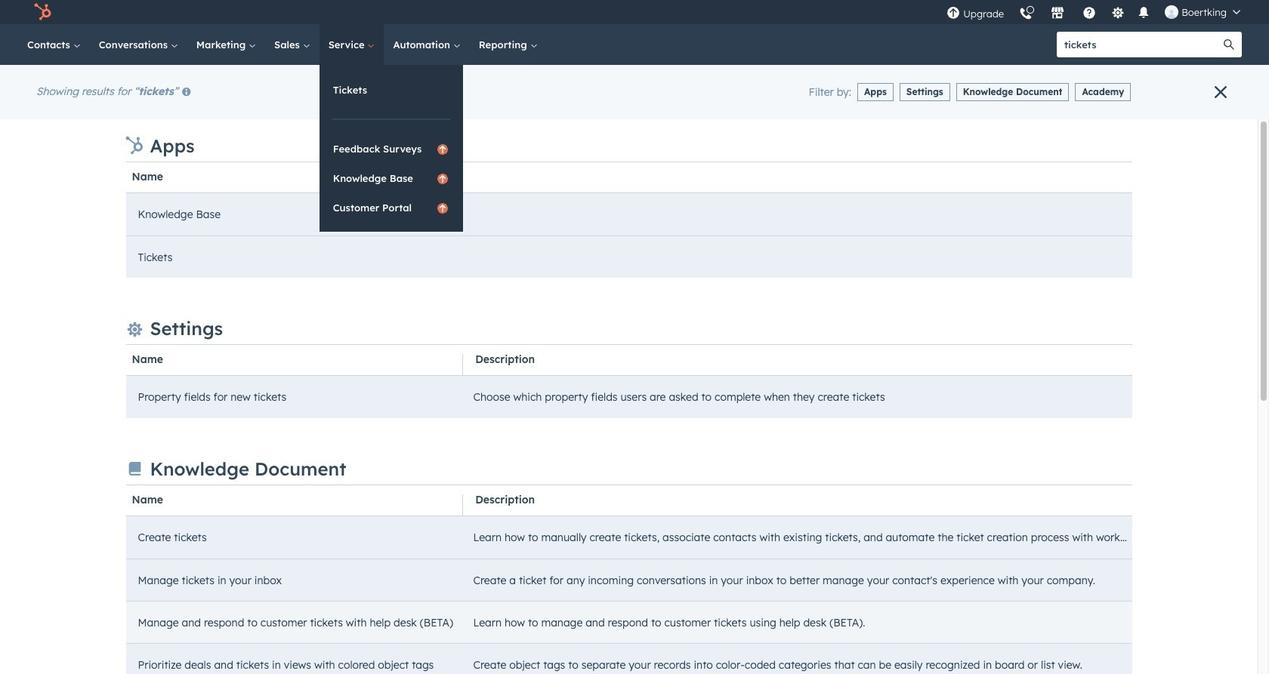 Task type: vqa. For each thing, say whether or not it's contained in the screenshot.
'Marketplaces' icon at the top
yes



Task type: locate. For each thing, give the bounding box(es) containing it.
Search HubSpot search field
[[1057, 32, 1217, 57]]

service menu
[[319, 65, 463, 232]]

user guides element
[[232, 65, 386, 229]]

progress bar
[[410, 116, 538, 131]]

menu
[[939, 0, 1251, 24]]

marketplaces image
[[1051, 7, 1065, 20]]



Task type: describe. For each thing, give the bounding box(es) containing it.
[object object] complete progress bar
[[885, 325, 920, 330]]

bob king image
[[1165, 5, 1179, 19]]



